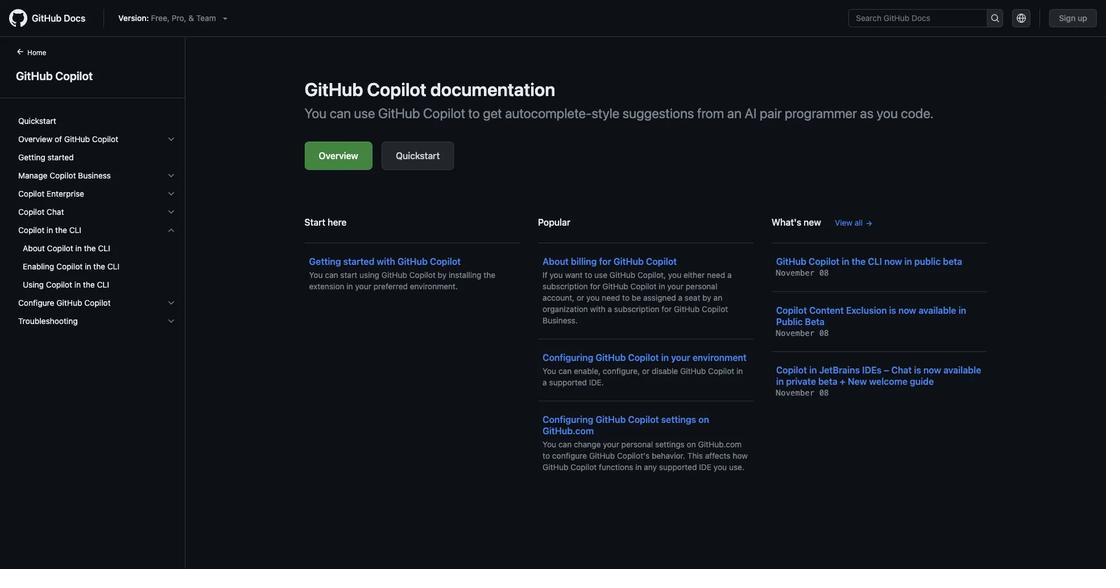 Task type: describe. For each thing, give the bounding box(es) containing it.
a left seat
[[679, 293, 683, 303]]

if
[[543, 271, 548, 280]]

about copilot in the cli link
[[14, 240, 180, 258]]

getting started with github copilot you can start using github copilot by installing the extension in your preferred environment.
[[309, 256, 496, 291]]

suggestions
[[623, 105, 695, 121]]

sc 9kayk9 0 image for manage copilot business
[[167, 171, 176, 180]]

copilot in the cli element containing about copilot in the cli
[[9, 240, 185, 294]]

affects
[[705, 452, 731, 461]]

copilot inside github copilot in the cli now in public beta november 08
[[809, 256, 840, 267]]

quickstart inside github copilot element
[[18, 116, 56, 126]]

code.
[[901, 105, 934, 121]]

in inside configuring github copilot settings on github.com you can change your personal settings on github.com to configure github copilot's behavior. this affects how github copilot functions in any supported ide you use.
[[636, 463, 642, 472]]

here
[[328, 217, 347, 228]]

cli for enabling
[[107, 262, 120, 271]]

style
[[592, 105, 620, 121]]

&
[[189, 13, 194, 23]]

content
[[810, 305, 844, 316]]

sign up
[[1060, 13, 1088, 23]]

sign up link
[[1050, 9, 1098, 27]]

personal inside configuring github copilot settings on github.com you can change your personal settings on github.com to configure github copilot's behavior. this affects how github copilot functions in any supported ide you use.
[[622, 440, 653, 450]]

1 horizontal spatial quickstart link
[[382, 142, 454, 170]]

github copilot in the cli now in public beta november 08
[[777, 256, 963, 278]]

public
[[777, 316, 803, 327]]

1 horizontal spatial on
[[699, 415, 710, 425]]

sc 9kayk9 0 image
[[167, 299, 176, 308]]

in inside copilot content exclusion is now available in public beta november 08
[[959, 305, 967, 316]]

sc 9kayk9 0 image for copilot chat
[[167, 208, 176, 217]]

started for getting started with github copilot you can start using github copilot by installing the extension in your preferred environment.
[[344, 256, 375, 267]]

ides
[[863, 365, 882, 376]]

popular
[[538, 217, 571, 228]]

copilot in the cli button
[[14, 221, 180, 240]]

docs
[[64, 13, 85, 24]]

is inside copilot content exclusion is now available in public beta november 08
[[890, 305, 897, 316]]

copilot inside copilot content exclusion is now available in public beta november 08
[[777, 305, 807, 316]]

manage copilot business button
[[14, 167, 180, 185]]

1 vertical spatial subscription
[[614, 305, 660, 314]]

in inside dropdown button
[[47, 226, 53, 235]]

1 vertical spatial quickstart
[[396, 151, 440, 161]]

public
[[915, 256, 941, 267]]

guide
[[910, 376, 934, 387]]

to left be
[[623, 293, 630, 303]]

using copilot in the cli link
[[14, 276, 180, 294]]

beta inside copilot in jetbrains ides – chat is now available in private beta + new welcome guide november 08
[[819, 376, 838, 387]]

github copilot link
[[14, 67, 171, 84]]

08 for copilot
[[820, 269, 829, 278]]

from
[[698, 105, 725, 121]]

change
[[574, 440, 601, 450]]

your inside configuring github copilot settings on github.com you can change your personal settings on github.com to configure github copilot's behavior. this affects how github copilot functions in any supported ide you use.
[[603, 440, 620, 450]]

account,
[[543, 293, 575, 303]]

manage
[[18, 171, 48, 180]]

github docs link
[[9, 9, 95, 27]]

november inside copilot in jetbrains ides – chat is now available in private beta + new welcome guide november 08
[[777, 389, 815, 398]]

now inside github copilot in the cli now in public beta november 08
[[885, 256, 903, 267]]

the inside "getting started with github copilot you can start using github copilot by installing the extension in your preferred environment."
[[484, 271, 496, 280]]

welcome
[[870, 376, 908, 387]]

can inside the github copilot documentation you can use github copilot to get autocomplete-style suggestions from an ai pair programmer as you code.
[[330, 105, 351, 121]]

0 vertical spatial for
[[599, 256, 612, 267]]

github copilot
[[16, 69, 93, 82]]

sc 9kayk9 0 image for troubleshooting
[[167, 317, 176, 326]]

get
[[483, 105, 502, 121]]

enterprise
[[47, 189, 84, 199]]

1 horizontal spatial github.com
[[698, 440, 742, 450]]

copilot content exclusion is now available in public beta november 08
[[777, 305, 967, 338]]

configuring for configuring github copilot settings on github.com
[[543, 415, 594, 425]]

2 vertical spatial for
[[662, 305, 672, 314]]

sc 9kayk9 0 image for copilot in the cli
[[167, 226, 176, 235]]

search image
[[991, 14, 1000, 23]]

new
[[804, 217, 822, 228]]

0 vertical spatial need
[[707, 271, 726, 280]]

+
[[840, 376, 846, 387]]

by inside about billing for github copilot if you want to use github copilot, you either need a subscription for github copilot in your personal account, or you need to be assigned a seat by an organization  with a subscription for github copilot business.
[[703, 293, 712, 303]]

view all link
[[835, 217, 873, 229]]

overview of github copilot
[[18, 135, 118, 144]]

documentation
[[431, 79, 556, 100]]

about billing for github copilot if you want to use github copilot, you either need a subscription for github copilot in your personal account, or you need to be assigned a seat by an organization  with a subscription for github copilot business.
[[543, 256, 732, 325]]

1 vertical spatial settings
[[656, 440, 685, 450]]

november 08 element for content
[[777, 329, 829, 338]]

copilot,
[[638, 271, 666, 280]]

team
[[196, 13, 216, 23]]

use.
[[729, 463, 745, 472]]

you inside the github copilot documentation you can use github copilot to get autocomplete-style suggestions from an ai pair programmer as you code.
[[305, 105, 327, 121]]

chat inside copilot in jetbrains ides – chat is now available in private beta + new welcome guide november 08
[[892, 365, 912, 376]]

either
[[684, 271, 705, 280]]

ai
[[745, 105, 757, 121]]

configure
[[552, 452, 587, 461]]

preferred
[[374, 282, 408, 291]]

cli for using
[[97, 280, 109, 290]]

configure github copilot
[[18, 298, 111, 308]]

you inside the github copilot documentation you can use github copilot to get autocomplete-style suggestions from an ai pair programmer as you code.
[[877, 105, 898, 121]]

you inside configuring github copilot settings on github.com you can change your personal settings on github.com to configure github copilot's behavior. this affects how github copilot functions in any supported ide you use.
[[714, 463, 727, 472]]

version:
[[118, 13, 149, 23]]

extension
[[309, 282, 345, 291]]

use inside about billing for github copilot if you want to use github copilot, you either need a subscription for github copilot in your personal account, or you need to be assigned a seat by an organization  with a subscription for github copilot business.
[[595, 271, 608, 280]]

november 08 element for copilot
[[777, 269, 829, 278]]

any
[[644, 463, 657, 472]]

manage copilot business
[[18, 171, 111, 180]]

github inside dropdown button
[[56, 298, 82, 308]]

is inside copilot in jetbrains ides – chat is now available in private beta + new welcome guide november 08
[[915, 365, 922, 376]]

seat
[[685, 293, 701, 303]]

an inside about billing for github copilot if you want to use github copilot, you either need a subscription for github copilot in your personal account, or you need to be assigned a seat by an organization  with a subscription for github copilot business.
[[714, 293, 723, 303]]

overview for overview of github copilot
[[18, 135, 52, 144]]

with inside about billing for github copilot if you want to use github copilot, you either need a subscription for github copilot in your personal account, or you need to be assigned a seat by an organization  with a subscription for github copilot business.
[[590, 305, 606, 314]]

behavior.
[[652, 452, 686, 461]]

in inside about billing for github copilot if you want to use github copilot, you either need a subscription for github copilot in your personal account, or you need to be assigned a seat by an organization  with a subscription for github copilot business.
[[659, 282, 666, 291]]

github inside github copilot in the cli now in public beta november 08
[[777, 256, 807, 267]]

github copilot documentation you can use github copilot to get autocomplete-style suggestions from an ai pair programmer as you code.
[[305, 79, 934, 121]]

assigned
[[644, 293, 676, 303]]

start
[[340, 271, 357, 280]]

supported inside configuring github copilot settings on github.com you can change your personal settings on github.com to configure github copilot's behavior. this affects how github copilot functions in any supported ide you use.
[[659, 463, 697, 472]]

you left either
[[669, 271, 682, 280]]

cli for github
[[868, 256, 883, 267]]

exclusion
[[847, 305, 887, 316]]

you inside configuring github copilot settings on github.com you can change your personal settings on github.com to configure github copilot's behavior. this affects how github copilot functions in any supported ide you use.
[[543, 440, 557, 450]]

triangle down image
[[221, 14, 230, 23]]

enabling copilot in the cli link
[[14, 258, 180, 276]]

overview for overview
[[319, 151, 358, 161]]

0 vertical spatial subscription
[[543, 282, 588, 291]]

copilot inside dropdown button
[[18, 207, 44, 217]]

free,
[[151, 13, 170, 23]]

0 horizontal spatial on
[[687, 440, 696, 450]]

copilot chat
[[18, 207, 64, 217]]

getting started link
[[14, 149, 180, 167]]

configuring for configuring github copilot in your environment
[[543, 352, 594, 363]]

using copilot in the cli
[[23, 280, 109, 290]]

overview of github copilot button
[[14, 130, 180, 149]]

jetbrains
[[820, 365, 860, 376]]

Search GitHub Docs search field
[[850, 10, 987, 27]]

enabling copilot in the cli
[[23, 262, 120, 271]]

beta inside github copilot in the cli now in public beta november 08
[[944, 256, 963, 267]]

getting started
[[18, 153, 74, 162]]

your inside about billing for github copilot if you want to use github copilot, you either need a subscription for github copilot in your personal account, or you need to be assigned a seat by an organization  with a subscription for github copilot business.
[[668, 282, 684, 291]]

configuring github copilot settings on github.com you can change your personal settings on github.com to configure github copilot's behavior. this affects how github copilot functions in any supported ide you use.
[[543, 415, 748, 472]]

you inside configuring github copilot in your environment you can enable, configure, or disable github copilot in a supported ide.
[[543, 367, 557, 376]]

pro,
[[172, 13, 186, 23]]

using
[[23, 280, 44, 290]]

supported inside configuring github copilot in your environment you can enable, configure, or disable github copilot in a supported ide.
[[549, 378, 587, 387]]

your inside "getting started with github copilot you can start using github copilot by installing the extension in your preferred environment."
[[355, 282, 372, 291]]

to inside configuring github copilot settings on github.com you can change your personal settings on github.com to configure github copilot's behavior. this affects how github copilot functions in any supported ide you use.
[[543, 452, 550, 461]]

programmer
[[785, 105, 857, 121]]

copilot in jetbrains ides – chat is now available in private beta + new welcome guide november 08
[[777, 365, 982, 398]]

new
[[848, 376, 867, 387]]



Task type: locate. For each thing, give the bounding box(es) containing it.
1 vertical spatial use
[[595, 271, 608, 280]]

you up the configure
[[543, 440, 557, 450]]

08 down jetbrains
[[820, 389, 829, 398]]

what's new
[[772, 217, 822, 228]]

configuring inside configuring github copilot settings on github.com you can change your personal settings on github.com to configure github copilot's behavior. this affects how github copilot functions in any supported ide you use.
[[543, 415, 594, 425]]

november for github
[[777, 269, 815, 278]]

a inside configuring github copilot in your environment you can enable, configure, or disable github copilot in a supported ide.
[[543, 378, 547, 387]]

disable
[[652, 367, 678, 376]]

1 horizontal spatial or
[[642, 367, 650, 376]]

an left ai
[[728, 105, 742, 121]]

started for getting started
[[48, 153, 74, 162]]

now right exclusion
[[899, 305, 917, 316]]

supported
[[549, 378, 587, 387], [659, 463, 697, 472]]

november 08 element down beta
[[777, 329, 829, 338]]

pair
[[760, 105, 782, 121]]

home link
[[11, 47, 64, 59]]

0 horizontal spatial chat
[[47, 207, 64, 217]]

copilot in the cli element containing copilot in the cli
[[9, 221, 185, 294]]

1 horizontal spatial use
[[595, 271, 608, 280]]

version: free, pro, & team
[[118, 13, 216, 23]]

1 horizontal spatial supported
[[659, 463, 697, 472]]

november for copilot
[[777, 329, 815, 338]]

1 vertical spatial november 08 element
[[777, 329, 829, 338]]

available inside copilot content exclusion is now available in public beta november 08
[[919, 305, 957, 316]]

copilot enterprise
[[18, 189, 84, 199]]

subscription down be
[[614, 305, 660, 314]]

a
[[728, 271, 732, 280], [679, 293, 683, 303], [608, 305, 612, 314], [543, 378, 547, 387]]

by up 'environment.'
[[438, 271, 447, 280]]

select language: current language is english image
[[1017, 14, 1027, 23]]

personal down either
[[686, 282, 718, 291]]

you up organization
[[587, 293, 600, 303]]

november down public
[[777, 329, 815, 338]]

is up guide
[[915, 365, 922, 376]]

getting inside getting started link
[[18, 153, 45, 162]]

–
[[884, 365, 890, 376]]

about up enabling at the top left of page
[[23, 244, 45, 253]]

0 horizontal spatial quickstart link
[[14, 112, 180, 130]]

5 sc 9kayk9 0 image from the top
[[167, 226, 176, 235]]

0 vertical spatial quickstart link
[[14, 112, 180, 130]]

0 vertical spatial supported
[[549, 378, 587, 387]]

your up functions at bottom right
[[603, 440, 620, 450]]

0 vertical spatial use
[[354, 105, 375, 121]]

beta left +
[[819, 376, 838, 387]]

0 vertical spatial about
[[23, 244, 45, 253]]

configuring up change
[[543, 415, 594, 425]]

november up content
[[777, 269, 815, 278]]

can inside "getting started with github copilot you can start using github copilot by installing the extension in your preferred environment."
[[325, 271, 338, 280]]

1 horizontal spatial beta
[[944, 256, 963, 267]]

1 horizontal spatial an
[[728, 105, 742, 121]]

0 horizontal spatial use
[[354, 105, 375, 121]]

08 inside copilot in jetbrains ides – chat is now available in private beta + new welcome guide november 08
[[820, 389, 829, 398]]

cli down copilot in the cli dropdown button
[[98, 244, 110, 253]]

the up about copilot in the cli
[[55, 226, 67, 235]]

started
[[48, 153, 74, 162], [344, 256, 375, 267]]

1 vertical spatial now
[[899, 305, 917, 316]]

november down private
[[777, 389, 815, 398]]

beta right public
[[944, 256, 963, 267]]

2 vertical spatial november
[[777, 389, 815, 398]]

08 up content
[[820, 269, 829, 278]]

or inside configuring github copilot in your environment you can enable, configure, or disable github copilot in a supported ide.
[[642, 367, 650, 376]]

supported down enable,
[[549, 378, 587, 387]]

2 configuring from the top
[[543, 415, 594, 425]]

need right either
[[707, 271, 726, 280]]

08 inside github copilot in the cli now in public beta november 08
[[820, 269, 829, 278]]

for down assigned
[[662, 305, 672, 314]]

this
[[688, 452, 703, 461]]

0 vertical spatial november
[[777, 269, 815, 278]]

available inside copilot in jetbrains ides – chat is now available in private beta + new welcome guide november 08
[[944, 365, 982, 376]]

0 horizontal spatial an
[[714, 293, 723, 303]]

about
[[23, 244, 45, 253], [543, 256, 569, 267]]

1 vertical spatial november
[[777, 329, 815, 338]]

november 08 element up content
[[777, 269, 829, 278]]

1 vertical spatial or
[[642, 367, 650, 376]]

the down all
[[852, 256, 866, 267]]

the for github
[[852, 256, 866, 267]]

cli inside github copilot in the cli now in public beta november 08
[[868, 256, 883, 267]]

now inside copilot content exclusion is now available in public beta november 08
[[899, 305, 917, 316]]

3 november from the top
[[777, 389, 815, 398]]

cli for about
[[98, 244, 110, 253]]

0 horizontal spatial about
[[23, 244, 45, 253]]

troubleshooting button
[[14, 312, 180, 331]]

1 horizontal spatial personal
[[686, 282, 718, 291]]

or left disable
[[642, 367, 650, 376]]

need
[[707, 271, 726, 280], [602, 293, 620, 303]]

ide.
[[589, 378, 604, 387]]

november
[[777, 269, 815, 278], [777, 329, 815, 338], [777, 389, 815, 398]]

configuring
[[543, 352, 594, 363], [543, 415, 594, 425]]

0 horizontal spatial subscription
[[543, 282, 588, 291]]

the inside dropdown button
[[55, 226, 67, 235]]

0 vertical spatial 08
[[820, 269, 829, 278]]

business.
[[543, 316, 578, 325]]

cli down the about copilot in the cli link at the left top of page
[[107, 262, 120, 271]]

sc 9kayk9 0 image for copilot enterprise
[[167, 189, 176, 199]]

you
[[877, 105, 898, 121], [550, 271, 563, 280], [669, 271, 682, 280], [587, 293, 600, 303], [714, 463, 727, 472]]

can up extension
[[325, 271, 338, 280]]

copilot in the cli
[[18, 226, 81, 235]]

your up assigned
[[668, 282, 684, 291]]

copilot inside copilot in jetbrains ides – chat is now available in private beta + new welcome guide november 08
[[777, 365, 807, 376]]

supported down behavior. at the right bottom of page
[[659, 463, 697, 472]]

with up using
[[377, 256, 395, 267]]

a right either
[[728, 271, 732, 280]]

2 vertical spatial november 08 element
[[777, 389, 829, 398]]

configure
[[18, 298, 54, 308]]

started inside github copilot element
[[48, 153, 74, 162]]

1 vertical spatial is
[[915, 365, 922, 376]]

1 horizontal spatial with
[[590, 305, 606, 314]]

6 sc 9kayk9 0 image from the top
[[167, 317, 176, 326]]

enabling
[[23, 262, 54, 271]]

0 horizontal spatial beta
[[819, 376, 838, 387]]

0 vertical spatial configuring
[[543, 352, 594, 363]]

1 november from the top
[[777, 269, 815, 278]]

can up overview link
[[330, 105, 351, 121]]

the inside github copilot in the cli now in public beta november 08
[[852, 256, 866, 267]]

copilot enterprise button
[[14, 185, 180, 203]]

about for billing
[[543, 256, 569, 267]]

a right organization
[[608, 305, 612, 314]]

1 08 from the top
[[820, 269, 829, 278]]

using
[[360, 271, 379, 280]]

1 vertical spatial overview
[[319, 151, 358, 161]]

subscription up account,
[[543, 282, 588, 291]]

2 vertical spatial now
[[924, 365, 942, 376]]

by inside "getting started with github copilot you can start using github copilot by installing the extension in your preferred environment."
[[438, 271, 447, 280]]

need left be
[[602, 293, 620, 303]]

github inside dropdown button
[[64, 135, 90, 144]]

copilot
[[55, 69, 93, 82], [367, 79, 427, 100], [423, 105, 466, 121], [92, 135, 118, 144], [50, 171, 76, 180], [18, 189, 44, 199], [18, 207, 44, 217], [18, 226, 44, 235], [47, 244, 73, 253], [430, 256, 461, 267], [646, 256, 677, 267], [809, 256, 840, 267], [56, 262, 83, 271], [410, 271, 436, 280], [46, 280, 72, 290], [631, 282, 657, 291], [84, 298, 111, 308], [702, 305, 728, 314], [777, 305, 807, 316], [628, 352, 659, 363], [777, 365, 807, 376], [708, 367, 735, 376], [628, 415, 659, 425], [571, 463, 597, 472]]

0 vertical spatial by
[[438, 271, 447, 280]]

can up the configure
[[559, 440, 572, 450]]

you right 'as'
[[877, 105, 898, 121]]

0 vertical spatial november 08 element
[[777, 269, 829, 278]]

sc 9kayk9 0 image
[[167, 135, 176, 144], [167, 171, 176, 180], [167, 189, 176, 199], [167, 208, 176, 217], [167, 226, 176, 235], [167, 317, 176, 326]]

can inside configuring github copilot settings on github.com you can change your personal settings on github.com to configure github copilot's behavior. this affects how github copilot functions in any supported ide you use.
[[559, 440, 572, 450]]

0 vertical spatial getting
[[18, 153, 45, 162]]

1 horizontal spatial overview
[[319, 151, 358, 161]]

home
[[27, 48, 46, 56]]

0 horizontal spatial supported
[[549, 378, 587, 387]]

2 08 from the top
[[820, 329, 829, 338]]

0 horizontal spatial started
[[48, 153, 74, 162]]

github.com up affects
[[698, 440, 742, 450]]

1 vertical spatial need
[[602, 293, 620, 303]]

1 vertical spatial getting
[[309, 256, 341, 267]]

2 copilot in the cli element from the top
[[9, 240, 185, 294]]

you up extension
[[309, 271, 323, 280]]

november 08 element down private
[[777, 389, 829, 398]]

0 vertical spatial an
[[728, 105, 742, 121]]

1 horizontal spatial is
[[915, 365, 922, 376]]

an inside the github copilot documentation you can use github copilot to get autocomplete-style suggestions from an ai pair programmer as you code.
[[728, 105, 742, 121]]

to down billing
[[585, 271, 593, 280]]

2 november 08 element from the top
[[777, 329, 829, 338]]

getting for getting started
[[18, 153, 45, 162]]

configuring up enable,
[[543, 352, 594, 363]]

installing
[[449, 271, 482, 280]]

1 vertical spatial chat
[[892, 365, 912, 376]]

now up guide
[[924, 365, 942, 376]]

1 vertical spatial about
[[543, 256, 569, 267]]

08
[[820, 269, 829, 278], [820, 329, 829, 338], [820, 389, 829, 398]]

started down of
[[48, 153, 74, 162]]

november 08 element
[[777, 269, 829, 278], [777, 329, 829, 338], [777, 389, 829, 398]]

you down affects
[[714, 463, 727, 472]]

sc 9kayk9 0 image inside manage copilot business dropdown button
[[167, 171, 176, 180]]

0 vertical spatial started
[[48, 153, 74, 162]]

quickstart link
[[14, 112, 180, 130], [382, 142, 454, 170]]

your up disable
[[671, 352, 691, 363]]

autocomplete-
[[505, 105, 592, 121]]

with inside "getting started with github copilot you can start using github copilot by installing the extension in your preferred environment."
[[377, 256, 395, 267]]

use up overview link
[[354, 105, 375, 121]]

08 for content
[[820, 329, 829, 338]]

with
[[377, 256, 395, 267], [590, 305, 606, 314]]

1 vertical spatial started
[[344, 256, 375, 267]]

about copilot in the cli
[[23, 244, 110, 253]]

november inside github copilot in the cli now in public beta november 08
[[777, 269, 815, 278]]

1 configuring from the top
[[543, 352, 594, 363]]

1 vertical spatial 08
[[820, 329, 829, 338]]

0 vertical spatial overview
[[18, 135, 52, 144]]

ide
[[699, 463, 712, 472]]

november inside copilot content exclusion is now available in public beta november 08
[[777, 329, 815, 338]]

cli down view all link
[[868, 256, 883, 267]]

0 horizontal spatial or
[[577, 293, 585, 303]]

github.com up change
[[543, 426, 594, 437]]

1 vertical spatial supported
[[659, 463, 697, 472]]

can
[[330, 105, 351, 121], [325, 271, 338, 280], [559, 367, 572, 376], [559, 440, 572, 450]]

as
[[860, 105, 874, 121]]

0 horizontal spatial with
[[377, 256, 395, 267]]

08 down beta
[[820, 329, 829, 338]]

1 horizontal spatial need
[[707, 271, 726, 280]]

sc 9kayk9 0 image for overview of github copilot
[[167, 135, 176, 144]]

configure,
[[603, 367, 640, 376]]

0 vertical spatial chat
[[47, 207, 64, 217]]

0 vertical spatial beta
[[944, 256, 963, 267]]

0 vertical spatial or
[[577, 293, 585, 303]]

3 november 08 element from the top
[[777, 389, 829, 398]]

0 horizontal spatial quickstart
[[18, 116, 56, 126]]

is
[[890, 305, 897, 316], [915, 365, 922, 376]]

you up overview link
[[305, 105, 327, 121]]

view all
[[835, 218, 863, 228]]

getting inside "getting started with github copilot you can start using github copilot by installing the extension in your preferred environment."
[[309, 256, 341, 267]]

0 horizontal spatial github.com
[[543, 426, 594, 437]]

cli down enabling copilot in the cli link at top left
[[97, 280, 109, 290]]

chat inside dropdown button
[[47, 207, 64, 217]]

in inside "getting started with github copilot you can start using github copilot by installing the extension in your preferred environment."
[[347, 282, 353, 291]]

0 vertical spatial github.com
[[543, 426, 594, 437]]

now
[[885, 256, 903, 267], [899, 305, 917, 316], [924, 365, 942, 376]]

view
[[835, 218, 853, 228]]

functions
[[599, 463, 634, 472]]

all
[[855, 218, 863, 228]]

private
[[787, 376, 816, 387]]

personal up copilot's
[[622, 440, 653, 450]]

1 vertical spatial github.com
[[698, 440, 742, 450]]

0 vertical spatial settings
[[662, 415, 697, 425]]

the down enabling copilot in the cli link at top left
[[83, 280, 95, 290]]

about inside github copilot element
[[23, 244, 45, 253]]

0 vertical spatial now
[[885, 256, 903, 267]]

1 horizontal spatial by
[[703, 293, 712, 303]]

subscription
[[543, 282, 588, 291], [614, 305, 660, 314]]

1 vertical spatial by
[[703, 293, 712, 303]]

copilot chat button
[[14, 203, 180, 221]]

be
[[632, 293, 641, 303]]

copilot inside dropdown button
[[92, 135, 118, 144]]

1 vertical spatial configuring
[[543, 415, 594, 425]]

for
[[599, 256, 612, 267], [590, 282, 601, 291], [662, 305, 672, 314]]

now left public
[[885, 256, 903, 267]]

0 horizontal spatial is
[[890, 305, 897, 316]]

billing
[[571, 256, 597, 267]]

sc 9kayk9 0 image inside overview of github copilot dropdown button
[[167, 135, 176, 144]]

1 vertical spatial personal
[[622, 440, 653, 450]]

4 sc 9kayk9 0 image from the top
[[167, 208, 176, 217]]

configuring inside configuring github copilot in your environment you can enable, configure, or disable github copilot in a supported ide.
[[543, 352, 594, 363]]

1 vertical spatial for
[[590, 282, 601, 291]]

0 vertical spatial quickstart
[[18, 116, 56, 126]]

1 horizontal spatial getting
[[309, 256, 341, 267]]

chat right –
[[892, 365, 912, 376]]

github docs
[[32, 13, 85, 24]]

0 vertical spatial with
[[377, 256, 395, 267]]

use down billing
[[595, 271, 608, 280]]

1 vertical spatial quickstart link
[[382, 142, 454, 170]]

you left enable,
[[543, 367, 557, 376]]

getting for getting started with github copilot you can start using github copilot by installing the extension in your preferred environment.
[[309, 256, 341, 267]]

to left the configure
[[543, 452, 550, 461]]

1 vertical spatial beta
[[819, 376, 838, 387]]

or up organization
[[577, 293, 585, 303]]

started inside "getting started with github copilot you can start using github copilot by installing the extension in your preferred environment."
[[344, 256, 375, 267]]

1 sc 9kayk9 0 image from the top
[[167, 135, 176, 144]]

github.com
[[543, 426, 594, 437], [698, 440, 742, 450]]

0 horizontal spatial overview
[[18, 135, 52, 144]]

github copilot element
[[0, 46, 185, 568]]

personal inside about billing for github copilot if you want to use github copilot, you either need a subscription for github copilot in your personal account, or you need to be assigned a seat by an organization  with a subscription for github copilot business.
[[686, 282, 718, 291]]

3 08 from the top
[[820, 389, 829, 398]]

1 horizontal spatial about
[[543, 256, 569, 267]]

0 vertical spatial available
[[919, 305, 957, 316]]

to
[[469, 105, 480, 121], [585, 271, 593, 280], [623, 293, 630, 303], [543, 452, 550, 461]]

your down using
[[355, 282, 372, 291]]

about up if
[[543, 256, 569, 267]]

about inside about billing for github copilot if you want to use github copilot, you either need a subscription for github copilot in your personal account, or you need to be assigned a seat by an organization  with a subscription for github copilot business.
[[543, 256, 569, 267]]

started up start
[[344, 256, 375, 267]]

for right billing
[[599, 256, 612, 267]]

1 november 08 element from the top
[[777, 269, 829, 278]]

sc 9kayk9 0 image inside troubleshooting "dropdown button"
[[167, 317, 176, 326]]

configuring github copilot in your environment you can enable, configure, or disable github copilot in a supported ide.
[[543, 352, 747, 387]]

sc 9kayk9 0 image inside copilot chat dropdown button
[[167, 208, 176, 217]]

0 vertical spatial personal
[[686, 282, 718, 291]]

1 copilot in the cli element from the top
[[9, 221, 185, 294]]

business
[[78, 171, 111, 180]]

to left get
[[469, 105, 480, 121]]

1 vertical spatial an
[[714, 293, 723, 303]]

configure github copilot button
[[14, 294, 180, 312]]

you right if
[[550, 271, 563, 280]]

github
[[32, 13, 62, 24], [16, 69, 53, 82], [305, 79, 363, 100], [378, 105, 420, 121], [64, 135, 90, 144], [398, 256, 428, 267], [614, 256, 644, 267], [777, 256, 807, 267], [382, 271, 407, 280], [610, 271, 636, 280], [603, 282, 629, 291], [56, 298, 82, 308], [674, 305, 700, 314], [596, 352, 626, 363], [681, 367, 706, 376], [596, 415, 626, 425], [589, 452, 615, 461], [543, 463, 569, 472]]

getting up extension
[[309, 256, 341, 267]]

sc 9kayk9 0 image inside copilot in the cli dropdown button
[[167, 226, 176, 235]]

1 horizontal spatial chat
[[892, 365, 912, 376]]

0 horizontal spatial need
[[602, 293, 620, 303]]

getting up manage
[[18, 153, 45, 162]]

environment.
[[410, 282, 458, 291]]

1 vertical spatial on
[[687, 440, 696, 450]]

or inside about billing for github copilot if you want to use github copilot, you either need a subscription for github copilot in your personal account, or you need to be assigned a seat by an organization  with a subscription for github copilot business.
[[577, 293, 585, 303]]

an right seat
[[714, 293, 723, 303]]

use
[[354, 105, 375, 121], [595, 271, 608, 280]]

troubleshooting
[[18, 317, 78, 326]]

for down billing
[[590, 282, 601, 291]]

a left ide.
[[543, 378, 547, 387]]

0 vertical spatial on
[[699, 415, 710, 425]]

08 inside copilot content exclusion is now available in public beta november 08
[[820, 329, 829, 338]]

3 sc 9kayk9 0 image from the top
[[167, 189, 176, 199]]

can left enable,
[[559, 367, 572, 376]]

personal
[[686, 282, 718, 291], [622, 440, 653, 450]]

organization
[[543, 305, 588, 314]]

is right exclusion
[[890, 305, 897, 316]]

about for copilot
[[23, 244, 45, 253]]

2 november from the top
[[777, 329, 815, 338]]

0 horizontal spatial getting
[[18, 153, 45, 162]]

cli inside dropdown button
[[69, 226, 81, 235]]

sc 9kayk9 0 image inside copilot enterprise dropdown button
[[167, 189, 176, 199]]

can inside configuring github copilot in your environment you can enable, configure, or disable github copilot in a supported ide.
[[559, 367, 572, 376]]

copilot in the cli element
[[9, 221, 185, 294], [9, 240, 185, 294]]

how
[[733, 452, 748, 461]]

cli up about copilot in the cli
[[69, 226, 81, 235]]

start here
[[305, 217, 347, 228]]

1 horizontal spatial started
[[344, 256, 375, 267]]

to inside the github copilot documentation you can use github copilot to get autocomplete-style suggestions from an ai pair programmer as you code.
[[469, 105, 480, 121]]

use inside the github copilot documentation you can use github copilot to get autocomplete-style suggestions from an ai pair programmer as you code.
[[354, 105, 375, 121]]

None search field
[[849, 9, 1004, 27]]

2 vertical spatial 08
[[820, 389, 829, 398]]

the for about
[[84, 244, 96, 253]]

overview inside dropdown button
[[18, 135, 52, 144]]

the for using
[[83, 280, 95, 290]]

now inside copilot in jetbrains ides – chat is now available in private beta + new welcome guide november 08
[[924, 365, 942, 376]]

want
[[565, 271, 583, 280]]

chat down copilot enterprise
[[47, 207, 64, 217]]

2 sc 9kayk9 0 image from the top
[[167, 171, 176, 180]]

november 08 element for in
[[777, 389, 829, 398]]

beta
[[805, 316, 825, 327]]

your inside configuring github copilot in your environment you can enable, configure, or disable github copilot in a supported ide.
[[671, 352, 691, 363]]

1 vertical spatial with
[[590, 305, 606, 314]]

what's
[[772, 217, 802, 228]]

1 horizontal spatial subscription
[[614, 305, 660, 314]]

1 horizontal spatial quickstart
[[396, 151, 440, 161]]

cli
[[69, 226, 81, 235], [98, 244, 110, 253], [868, 256, 883, 267], [107, 262, 120, 271], [97, 280, 109, 290]]

with right organization
[[590, 305, 606, 314]]

1 vertical spatial available
[[944, 365, 982, 376]]

by right seat
[[703, 293, 712, 303]]

the down the about copilot in the cli link at the left top of page
[[93, 262, 105, 271]]

the down copilot in the cli dropdown button
[[84, 244, 96, 253]]

0 horizontal spatial by
[[438, 271, 447, 280]]

you inside "getting started with github copilot you can start using github copilot by installing the extension in your preferred environment."
[[309, 271, 323, 280]]

start
[[305, 217, 326, 228]]

the right installing
[[484, 271, 496, 280]]

0 horizontal spatial personal
[[622, 440, 653, 450]]

0 vertical spatial is
[[890, 305, 897, 316]]

the for enabling
[[93, 262, 105, 271]]



Task type: vqa. For each thing, say whether or not it's contained in the screenshot.
configuration. inside the the Setting up a Python project for GitHub Codespaces Get started with a Python project in GitHub Codespaces by creating a custom dev container configuration.
no



